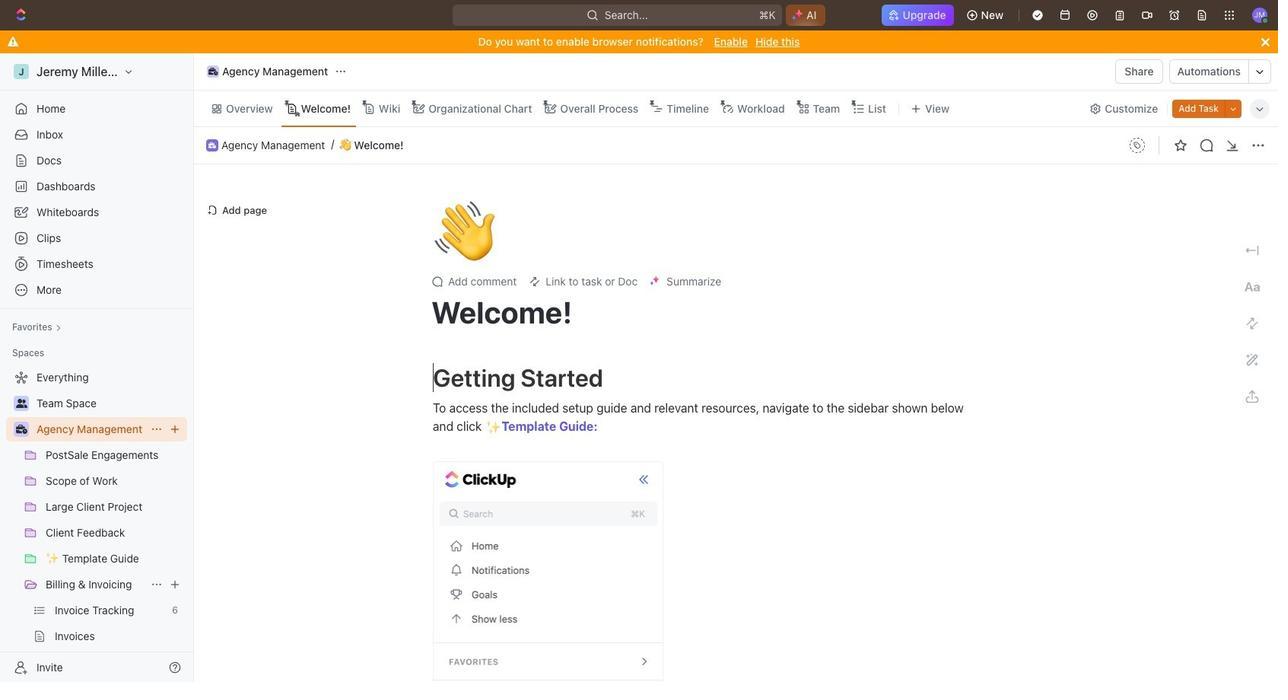 Task type: describe. For each thing, give the bounding box(es) containing it.
tree inside sidebar navigation
[[6, 365, 187, 682]]

0 vertical spatial business time image
[[208, 68, 218, 75]]

tara shultz's workspace, , element
[[14, 64, 29, 79]]

user group image
[[16, 399, 27, 408]]

business time image
[[16, 425, 27, 434]]

dropdown menu image
[[1126, 133, 1150, 158]]

sidebar navigation
[[0, 53, 197, 682]]



Task type: locate. For each thing, give the bounding box(es) containing it.
1 vertical spatial business time image
[[209, 142, 216, 148]]

business time image
[[208, 68, 218, 75], [209, 142, 216, 148]]

tree
[[6, 365, 187, 682]]



Task type: vqa. For each thing, say whether or not it's contained in the screenshot.
user group Image
yes



